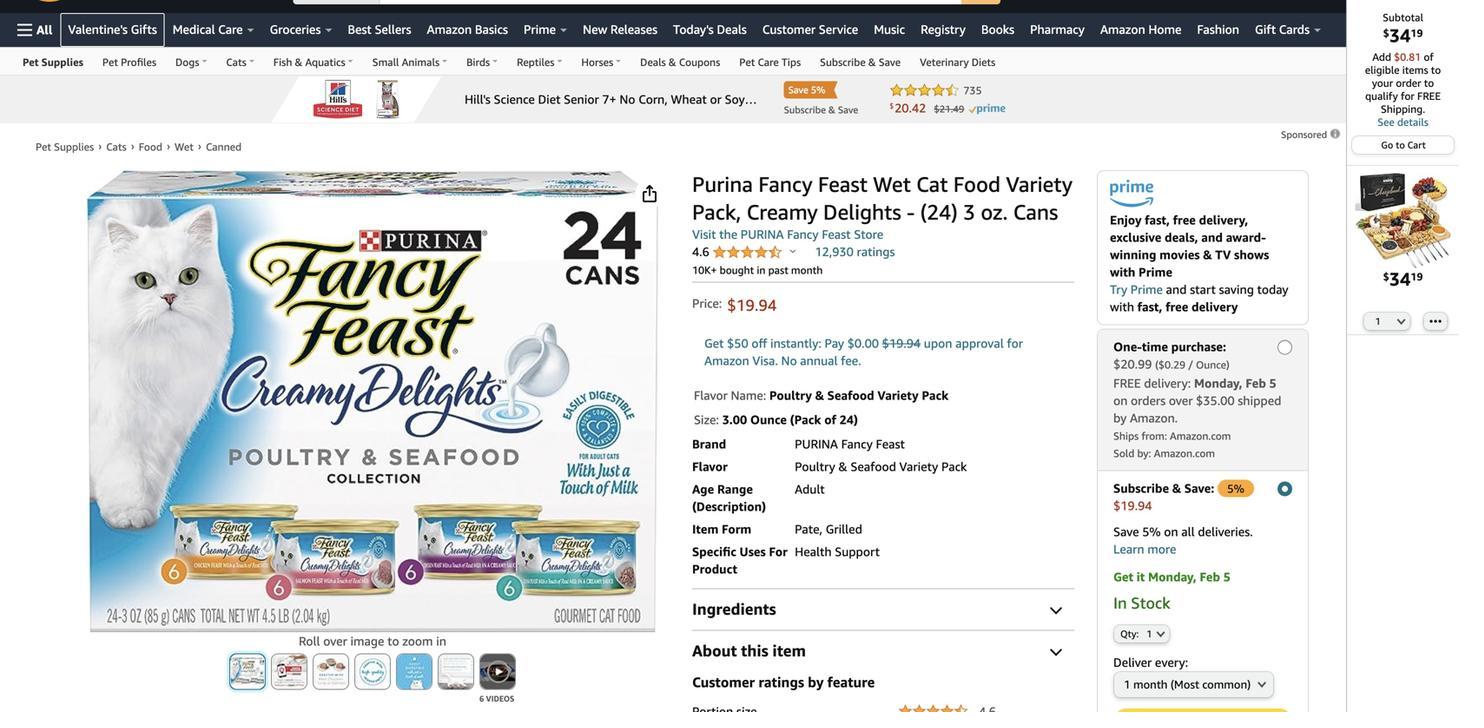 Task type: locate. For each thing, give the bounding box(es) containing it.
care
[[218, 22, 243, 36], [758, 56, 779, 68]]

food left the wet link
[[139, 141, 162, 153]]

sold
[[1114, 447, 1135, 460]]

amazon left home
[[1101, 22, 1146, 36]]

0 horizontal spatial 1
[[1125, 678, 1131, 692]]

care left tips
[[758, 56, 779, 68]]

free down order
[[1418, 90, 1442, 102]]

amazon.com down $35.00
[[1171, 430, 1232, 442]]

0 vertical spatial cats
[[226, 56, 247, 68]]

feast up 12,930 on the right top of the page
[[822, 227, 851, 242]]

purchase:
[[1172, 340, 1227, 354]]

radio active image
[[1278, 482, 1293, 496]]

1 vertical spatial cats
[[106, 141, 127, 153]]

poultry up the size: 3.00 ounce (pack of 24)
[[770, 388, 812, 403]]

0 horizontal spatial deals
[[641, 56, 666, 68]]

None submit
[[962, 0, 1001, 4], [230, 655, 265, 689], [272, 655, 307, 689], [314, 655, 348, 689], [355, 655, 390, 689], [397, 655, 432, 689], [439, 655, 474, 689], [481, 655, 515, 689], [962, 0, 1001, 4], [230, 655, 265, 689], [272, 655, 307, 689], [314, 655, 348, 689], [355, 655, 390, 689], [397, 655, 432, 689], [439, 655, 474, 689], [481, 655, 515, 689]]

order
[[1397, 77, 1422, 89]]

canned
[[206, 141, 242, 153]]

19 down smirly charcuterie boards gift set: charcuterie board set, bamboo cheese board set - unique valentines day gifts for her - house warming gifts new home, wedding gifts for couple, bridal shower gift image
[[1412, 271, 1424, 283]]

& inside enjoy fast, free delivery, exclusive deals, and award- winning movies & tv shows with prime try prime
[[1204, 248, 1213, 262]]

grilled
[[826, 522, 863, 537]]

amazon for amazon basics
[[427, 22, 472, 36]]

all
[[36, 23, 53, 37]]

food inside purina fancy feast wet cat food variety pack, creamy delights - (24) 3 oz. cans visit the purina fancy feast store
[[954, 172, 1001, 197]]

monday, up $35.00
[[1195, 376, 1243, 390]]

in right zoom
[[436, 634, 447, 649]]

to right items
[[1432, 64, 1442, 76]]

2 horizontal spatial amazon
[[1101, 22, 1146, 36]]

0 vertical spatial variety
[[1007, 172, 1073, 197]]

1 horizontal spatial by
[[1114, 411, 1127, 425]]

care right the medical on the left of page
[[218, 22, 243, 36]]

month down deliver every:
[[1134, 678, 1168, 692]]

deals right 'today's'
[[717, 22, 747, 36]]

2 horizontal spatial $19.94
[[1114, 499, 1153, 513]]

sponsored link
[[1282, 126, 1343, 143]]

fancy for purina
[[759, 172, 813, 197]]

purina
[[741, 227, 784, 242], [795, 437, 839, 451]]

2 34 from the top
[[1390, 268, 1412, 290]]

1 horizontal spatial cats link
[[217, 48, 264, 75]]

get left the it
[[1114, 570, 1134, 584]]

horses
[[582, 56, 614, 68]]

health
[[795, 545, 832, 559]]

pet care tips link
[[730, 48, 811, 75]]

0 horizontal spatial save
[[879, 56, 901, 68]]

1
[[1376, 316, 1382, 327], [1147, 629, 1153, 640], [1125, 678, 1131, 692]]

flavor
[[694, 388, 728, 403], [693, 460, 728, 474]]

& left coupons
[[669, 56, 677, 68]]

0 vertical spatial wet
[[175, 141, 194, 153]]

1 $ from the top
[[1384, 27, 1390, 39]]

supplies down all
[[41, 56, 83, 68]]

0 vertical spatial fast,
[[1145, 213, 1170, 227]]

1 horizontal spatial cats
[[226, 56, 247, 68]]

wet link
[[175, 141, 194, 153]]

1 horizontal spatial amazon
[[705, 354, 750, 368]]

supplies inside navigation navigation
[[41, 56, 83, 68]]

cats link down medical care link
[[217, 48, 264, 75]]

wet inside purina fancy feast wet cat food variety pack, creamy delights - (24) 3 oz. cans visit the purina fancy feast store
[[874, 172, 911, 197]]

1 inside navigation navigation
[[1376, 316, 1382, 327]]

& up the (pack on the bottom of page
[[816, 388, 825, 403]]

feature
[[828, 674, 875, 691]]

0 vertical spatial of
[[1425, 51, 1435, 63]]

free inside enjoy fast, free delivery, exclusive deals, and award- winning movies & tv shows with prime try prime
[[1174, 213, 1196, 227]]

5 down deliveries.
[[1224, 570, 1231, 584]]

customer inside customer service 'link'
[[763, 22, 816, 36]]

over down delivery:
[[1170, 393, 1194, 408]]

5 inside one-time purchase: $20.99 ( $0.29 / ounce) free delivery: monday, feb 5 on orders over $35.00 shipped by amazon. ships from: amazon.com sold by: amazon.com
[[1270, 376, 1277, 390]]

flavor for flavor
[[693, 460, 728, 474]]

purina down the (pack on the bottom of page
[[795, 437, 839, 451]]

pet care tips
[[740, 56, 801, 68]]

purina inside purina fancy feast wet cat food variety pack, creamy delights - (24) 3 oz. cans visit the purina fancy feast store
[[741, 227, 784, 242]]

for right approval on the top right
[[1007, 336, 1024, 351]]

subtotal
[[1384, 11, 1424, 23]]

19 down "subtotal"
[[1412, 27, 1424, 39]]

0 horizontal spatial 5%
[[1143, 525, 1162, 539]]

ratings down item
[[759, 674, 805, 691]]

cats inside pet supplies › cats › food › wet › canned
[[106, 141, 127, 153]]

0 vertical spatial 5
[[1270, 376, 1277, 390]]

of left the 24)
[[825, 413, 837, 427]]

1 vertical spatial and
[[1167, 282, 1187, 297]]

0 vertical spatial monday,
[[1195, 376, 1243, 390]]

deals
[[717, 22, 747, 36], [641, 56, 666, 68]]

1 horizontal spatial free
[[1418, 90, 1442, 102]]

cats left the food "link"
[[106, 141, 127, 153]]

of eligible items to your order to qualify for free shipping.
[[1366, 51, 1442, 115]]

1 horizontal spatial dropdown image
[[1258, 681, 1267, 688]]

customer for customer ratings by feature
[[693, 674, 755, 691]]

amazon prime logo image
[[1111, 180, 1154, 211]]

flavor down brand
[[693, 460, 728, 474]]

dropdown image right qty: 1 in the bottom of the page
[[1157, 631, 1166, 638]]

cats
[[226, 56, 247, 68], [106, 141, 127, 153]]

1 vertical spatial get
[[1114, 570, 1134, 584]]

best
[[348, 22, 372, 36]]

on left orders
[[1114, 393, 1128, 408]]

1 vertical spatial purina
[[795, 437, 839, 451]]

0 horizontal spatial customer
[[693, 674, 755, 691]]

cats link left the food "link"
[[106, 141, 127, 153]]

brand
[[693, 437, 727, 451]]

purina up 4.6 button
[[741, 227, 784, 242]]

flavor for flavor name: poultry & seafood variety pack
[[694, 388, 728, 403]]

1 vertical spatial over
[[323, 634, 347, 649]]

this
[[742, 642, 769, 660]]

0 vertical spatial for
[[1402, 90, 1415, 102]]

& down music link
[[869, 56, 877, 68]]

1 with from the top
[[1111, 265, 1136, 279]]

pet down pet supplies
[[36, 141, 51, 153]]

dogs
[[176, 56, 199, 68]]

fast,
[[1145, 213, 1170, 227], [1138, 300, 1163, 314]]

amazon home
[[1101, 22, 1182, 36]]

$19.94 down 10k+ bought in past month
[[728, 296, 777, 315]]

for inside upon approval for amazon visa. no annual fee.
[[1007, 336, 1024, 351]]

subscribe & save link
[[811, 48, 911, 75]]

0 vertical spatial and
[[1202, 230, 1224, 244]]

qty: 1
[[1121, 629, 1153, 640]]

and start saving today with
[[1111, 282, 1289, 314]]

for inside of eligible items to your order to qualify for free shipping.
[[1402, 90, 1415, 102]]

& right fish
[[295, 56, 303, 68]]

birds
[[467, 56, 490, 68]]

variety up the cans
[[1007, 172, 1073, 197]]

dogs link
[[166, 48, 217, 75]]

0 vertical spatial food
[[139, 141, 162, 153]]

0 vertical spatial $19.94
[[728, 296, 777, 315]]

& left save:
[[1173, 481, 1182, 496]]

1 horizontal spatial 5
[[1270, 376, 1277, 390]]

prime up try prime link
[[1139, 265, 1173, 279]]

& for poultry & seafood variety pack
[[839, 460, 848, 474]]

subscribe for subscribe & save
[[820, 56, 866, 68]]

to right go
[[1397, 139, 1406, 151]]

food
[[139, 141, 162, 153], [954, 172, 1001, 197]]

1 horizontal spatial feb
[[1246, 376, 1267, 390]]

1 vertical spatial flavor
[[693, 460, 728, 474]]

flavor up size:
[[694, 388, 728, 403]]

dropdown image for 1 month (most common)
[[1258, 681, 1267, 688]]

coupons
[[679, 56, 721, 68]]

prime right "try"
[[1131, 282, 1163, 297]]

0 vertical spatial pet supplies link
[[13, 48, 93, 75]]

pet down 'all' button
[[23, 56, 39, 68]]

fancy down the 24)
[[842, 437, 873, 451]]

1 vertical spatial for
[[1007, 336, 1024, 351]]

1 horizontal spatial deals
[[717, 22, 747, 36]]

pet for pet care tips
[[740, 56, 755, 68]]

qualify
[[1366, 90, 1399, 102]]

0 horizontal spatial on
[[1114, 393, 1128, 408]]

variety down upon approval for amazon visa. no annual fee.
[[878, 388, 919, 403]]

feb
[[1246, 376, 1267, 390], [1200, 570, 1221, 584]]

all
[[1182, 525, 1195, 539]]

$
[[1384, 27, 1390, 39], [1384, 271, 1390, 283]]

amazon.com
[[1171, 430, 1232, 442], [1155, 447, 1216, 460]]

1 horizontal spatial wet
[[874, 172, 911, 197]]

form
[[722, 522, 752, 537]]

pet supplies link for dogs link
[[13, 48, 93, 75]]

customer up tips
[[763, 22, 816, 36]]

feast up delights
[[818, 172, 868, 197]]

sponsored
[[1282, 129, 1330, 140]]

0 vertical spatial 5%
[[1228, 482, 1245, 496]]

1 vertical spatial 5
[[1224, 570, 1231, 584]]

0 horizontal spatial for
[[1007, 336, 1024, 351]]

$19.94 left the upon
[[883, 336, 921, 351]]

for down order
[[1402, 90, 1415, 102]]

1 vertical spatial of
[[825, 413, 837, 427]]

fancy up the popover icon
[[788, 227, 819, 242]]

amazon home link
[[1093, 17, 1190, 42]]

0 vertical spatial purina
[[741, 227, 784, 242]]

1 vertical spatial care
[[758, 56, 779, 68]]

0 vertical spatial free
[[1418, 90, 1442, 102]]

amazon inside upon approval for amazon visa. no annual fee.
[[705, 354, 750, 368]]

1 34 from the top
[[1390, 24, 1412, 46]]

$ down smirly charcuterie boards gift set: charcuterie board set, bamboo cheese board set - unique valentines day gifts for her - house warming gifts new home, wedding gifts for couple, bridal shower gift image
[[1384, 271, 1390, 283]]

$0.81
[[1395, 51, 1422, 63]]

0 vertical spatial feb
[[1246, 376, 1267, 390]]

care for medical
[[218, 22, 243, 36]]

subscribe down by: on the right of page
[[1114, 481, 1170, 496]]

pet supplies link down pet supplies
[[36, 141, 94, 153]]

0 horizontal spatial subscribe
[[820, 56, 866, 68]]

1 vertical spatial wet
[[874, 172, 911, 197]]

2 horizontal spatial dropdown image
[[1398, 318, 1406, 325]]

1 horizontal spatial $19.94
[[883, 336, 921, 351]]

subscribe inside navigation navigation
[[820, 56, 866, 68]]

2 19 from the top
[[1412, 271, 1424, 283]]

&
[[295, 56, 303, 68], [669, 56, 677, 68], [869, 56, 877, 68], [1204, 248, 1213, 262], [816, 388, 825, 403], [839, 460, 848, 474], [1173, 481, 1182, 496]]

tips
[[782, 56, 801, 68]]

1 horizontal spatial customer
[[763, 22, 816, 36]]

2 horizontal spatial 1
[[1376, 316, 1382, 327]]

wet right the food "link"
[[175, 141, 194, 153]]

$ down "subtotal"
[[1384, 27, 1390, 39]]

& left the tv
[[1204, 248, 1213, 262]]

dropdown image down $ 34 19
[[1398, 318, 1406, 325]]

ratings for 12,930
[[857, 245, 895, 259]]

feb up the shipped
[[1246, 376, 1267, 390]]

2 vertical spatial feast
[[876, 437, 905, 451]]

food up 3
[[954, 172, 1001, 197]]

dropdown image
[[1398, 318, 1406, 325], [1157, 631, 1166, 638], [1258, 681, 1267, 688]]

dropdown image right common)
[[1258, 681, 1267, 688]]

instantly:
[[771, 336, 822, 351]]

None search field
[[293, 0, 1001, 6]]

amazon left basics
[[427, 22, 472, 36]]

1 vertical spatial save
[[1114, 525, 1140, 539]]

today's deals link
[[666, 17, 755, 42]]

wet inside pet supplies › cats › food › wet › canned
[[175, 141, 194, 153]]

0 vertical spatial get
[[705, 336, 724, 351]]

1 horizontal spatial for
[[1402, 90, 1415, 102]]

5% up learn more
[[1143, 525, 1162, 539]]

wet up -
[[874, 172, 911, 197]]

1 vertical spatial free
[[1114, 376, 1142, 390]]

0 vertical spatial 1
[[1376, 316, 1382, 327]]

about
[[693, 642, 737, 660]]

save inside the subscribe & save link
[[879, 56, 901, 68]]

0 vertical spatial by
[[1114, 411, 1127, 425]]

seafood up the 24)
[[828, 388, 875, 403]]

poultry
[[770, 388, 812, 403], [795, 460, 836, 474]]

feast up poultry & seafood variety pack
[[876, 437, 905, 451]]

$50
[[727, 336, 749, 351]]

feb down 'save 5% on all deliveries. learn more'
[[1200, 570, 1221, 584]]

with down "try"
[[1111, 300, 1135, 314]]

books
[[982, 22, 1015, 36]]

seafood down "purina fancy feast"
[[851, 460, 897, 474]]

5 up the shipped
[[1270, 376, 1277, 390]]

0 horizontal spatial feb
[[1200, 570, 1221, 584]]

1 vertical spatial on
[[1165, 525, 1179, 539]]

(pack
[[791, 413, 822, 427]]

cats down medical care link
[[226, 56, 247, 68]]

customer down 'about' on the bottom
[[693, 674, 755, 691]]

2 $ from the top
[[1384, 271, 1390, 283]]

month down the popover icon
[[792, 264, 823, 276]]

pet left tips
[[740, 56, 755, 68]]

amazon.com down from: in the right bottom of the page
[[1155, 447, 1216, 460]]

fast, up exclusive
[[1145, 213, 1170, 227]]

deals down releases
[[641, 56, 666, 68]]

small animals link
[[363, 48, 457, 75]]

music
[[874, 22, 906, 36]]

veterinary diets link
[[911, 48, 1006, 75]]

of up items
[[1425, 51, 1435, 63]]

variety down "purina fancy feast"
[[900, 460, 939, 474]]

0 vertical spatial in
[[757, 264, 766, 276]]

1 vertical spatial subscribe
[[1114, 481, 1170, 496]]

supplies left the food "link"
[[54, 141, 94, 153]]

your
[[1373, 77, 1394, 89]]

0 vertical spatial deals
[[717, 22, 747, 36]]

customer for customer service
[[763, 22, 816, 36]]

get it monday, feb 5
[[1114, 570, 1231, 584]]

save down music link
[[879, 56, 901, 68]]

5% inside 'save 5% on all deliveries. learn more'
[[1143, 525, 1162, 539]]

0 vertical spatial care
[[218, 22, 243, 36]]

1 horizontal spatial save
[[1114, 525, 1140, 539]]

supplies inside pet supplies › cats › food › wet › canned
[[54, 141, 94, 153]]

purina fancy feast
[[795, 437, 905, 451]]

and up fast, free delivery
[[1167, 282, 1187, 297]]

in left past
[[757, 264, 766, 276]]

medical
[[173, 22, 215, 36]]

by inside one-time purchase: $20.99 ( $0.29 / ounce) free delivery: monday, feb 5 on orders over $35.00 shipped by amazon. ships from: amazon.com sold by: amazon.com
[[1114, 411, 1127, 425]]

prime
[[524, 22, 556, 36], [1139, 265, 1173, 279], [1131, 282, 1163, 297]]

0 vertical spatial subscribe
[[820, 56, 866, 68]]

section expand image
[[1051, 603, 1063, 615]]

food link
[[139, 141, 162, 153]]

0 vertical spatial free
[[1174, 213, 1196, 227]]

poultry up adult
[[795, 460, 836, 474]]

1 19 from the top
[[1412, 27, 1424, 39]]

product
[[693, 562, 738, 577]]

small animals
[[373, 56, 440, 68]]

on left all
[[1165, 525, 1179, 539]]

of inside of eligible items to your order to qualify for free shipping.
[[1425, 51, 1435, 63]]

0 horizontal spatial cats link
[[106, 141, 127, 153]]

0 vertical spatial poultry
[[770, 388, 812, 403]]

section expand image
[[1051, 644, 1063, 657]]

and up the tv
[[1202, 230, 1224, 244]]

free
[[1418, 90, 1442, 102], [1114, 376, 1142, 390]]

1 horizontal spatial care
[[758, 56, 779, 68]]

1 vertical spatial $
[[1384, 271, 1390, 283]]

0 horizontal spatial month
[[792, 264, 823, 276]]

0 horizontal spatial over
[[323, 634, 347, 649]]

5% right save:
[[1228, 482, 1245, 496]]

1 horizontal spatial food
[[954, 172, 1001, 197]]

1 horizontal spatial get
[[1114, 570, 1134, 584]]

with up "try"
[[1111, 265, 1136, 279]]

free left delivery
[[1166, 300, 1189, 314]]

save inside 'save 5% on all deliveries. learn more'
[[1114, 525, 1140, 539]]

2 with from the top
[[1111, 300, 1135, 314]]

over right roll
[[323, 634, 347, 649]]

(
[[1156, 359, 1159, 371]]

amazon down '$50'
[[705, 354, 750, 368]]

free inside one-time purchase: $20.99 ( $0.29 / ounce) free delivery: monday, feb 5 on orders over $35.00 shipped by amazon. ships from: amazon.com sold by: amazon.com
[[1114, 376, 1142, 390]]

fast, inside enjoy fast, free delivery, exclusive deals, and award- winning movies & tv shows with prime try prime
[[1145, 213, 1170, 227]]

0 horizontal spatial ratings
[[759, 674, 805, 691]]

groceries
[[270, 22, 321, 36]]

medical care
[[173, 22, 243, 36]]

try
[[1111, 282, 1128, 297]]

1 vertical spatial variety
[[878, 388, 919, 403]]

1 vertical spatial with
[[1111, 300, 1135, 314]]

0 vertical spatial ratings
[[857, 245, 895, 259]]

by up ships
[[1114, 411, 1127, 425]]

pet supplies link down all
[[13, 48, 93, 75]]

$19.94 down subscribe & save: at the bottom right of the page
[[1114, 499, 1153, 513]]

free up deals, on the top right of the page
[[1174, 213, 1196, 227]]

1 horizontal spatial over
[[1170, 393, 1194, 408]]

prime link
[[516, 17, 575, 42]]

0 vertical spatial amazon.com
[[1171, 430, 1232, 442]]

amazon basics link
[[419, 17, 516, 42]]

food inside pet supplies › cats › food › wet › canned
[[139, 141, 162, 153]]

0 horizontal spatial and
[[1167, 282, 1187, 297]]

/
[[1189, 359, 1194, 371]]

prime up reptiles link
[[524, 22, 556, 36]]

sellers
[[375, 22, 411, 36]]

fancy up creamy
[[759, 172, 813, 197]]

1 vertical spatial 1
[[1147, 629, 1153, 640]]

0 horizontal spatial cats
[[106, 141, 127, 153]]

1 vertical spatial dropdown image
[[1157, 631, 1166, 638]]

$19.94
[[728, 296, 777, 315], [883, 336, 921, 351], [1114, 499, 1153, 513]]

reptiles
[[517, 56, 555, 68]]

variety inside purina fancy feast wet cat food variety pack, creamy delights - (24) 3 oz. cans visit the purina fancy feast store
[[1007, 172, 1073, 197]]

customer service
[[763, 22, 859, 36]]

save up learn more
[[1114, 525, 1140, 539]]

fee.
[[841, 354, 862, 368]]

1 vertical spatial fancy
[[788, 227, 819, 242]]

new releases link
[[575, 17, 666, 42]]

1 horizontal spatial of
[[1425, 51, 1435, 63]]

free down "$20.99"
[[1114, 376, 1142, 390]]

0 vertical spatial $
[[1384, 27, 1390, 39]]

monday, right the it
[[1149, 570, 1197, 584]]

amazon image
[[16, 0, 100, 3]]

1 vertical spatial poultry
[[795, 460, 836, 474]]

fashion
[[1198, 22, 1240, 36]]



Task type: vqa. For each thing, say whether or not it's contained in the screenshot.
Canned & Packaged Spiced Meats link
no



Task type: describe. For each thing, give the bounding box(es) containing it.
1 vertical spatial monday,
[[1149, 570, 1197, 584]]

2 vertical spatial variety
[[900, 460, 939, 474]]

2 › from the left
[[131, 140, 134, 152]]

pack,
[[693, 199, 742, 225]]

to left zoom
[[388, 634, 399, 649]]

with inside enjoy fast, free delivery, exclusive deals, and award- winning movies & tv shows with prime try prime
[[1111, 265, 1136, 279]]

none search field inside navigation navigation
[[293, 0, 1001, 6]]

save 5% on all deliveries. learn more
[[1114, 525, 1254, 556]]

cart
[[1408, 139, 1427, 151]]

0 horizontal spatial $19.94
[[728, 296, 777, 315]]

fancy for purina
[[842, 437, 873, 451]]

(24)
[[921, 199, 958, 225]]

0 vertical spatial cats link
[[217, 48, 264, 75]]

34 inside subtotal $ 34 19
[[1390, 24, 1412, 46]]

zoom
[[403, 634, 433, 649]]

over inside one-time purchase: $20.99 ( $0.29 / ounce) free delivery: monday, feb 5 on orders over $35.00 shipped by amazon. ships from: amazon.com sold by: amazon.com
[[1170, 393, 1194, 408]]

amazon for amazon home
[[1101, 22, 1146, 36]]

popover image
[[790, 249, 797, 253]]

3 › from the left
[[167, 140, 170, 152]]

approval
[[956, 336, 1004, 351]]

(description)
[[693, 500, 767, 514]]

food for cat
[[954, 172, 1001, 197]]

and inside the and start saving today with
[[1167, 282, 1187, 297]]

1 for 1
[[1376, 316, 1382, 327]]

horses link
[[572, 48, 631, 75]]

supplies for pet supplies
[[41, 56, 83, 68]]

to down items
[[1425, 77, 1435, 89]]

subtotal $ 34 19
[[1384, 11, 1424, 46]]

feb inside one-time purchase: $20.99 ( $0.29 / ounce) free delivery: monday, feb 5 on orders over $35.00 shipped by amazon. ships from: amazon.com sold by: amazon.com
[[1246, 376, 1267, 390]]

4.6 button
[[693, 245, 797, 261]]

& for deals & coupons
[[669, 56, 677, 68]]

purina fancy feast wet cat food variety pack, creamy delights - (24) 3 oz. cans visit the purina fancy feast store
[[693, 172, 1073, 242]]

2 vertical spatial prime
[[1131, 282, 1163, 297]]

dropdown image for 1
[[1398, 318, 1406, 325]]

1 vertical spatial $19.94
[[883, 336, 921, 351]]

shipping.
[[1382, 103, 1426, 115]]

veterinary
[[920, 56, 969, 68]]

delivery:
[[1145, 376, 1192, 390]]

$ inside subtotal $ 34 19
[[1384, 27, 1390, 39]]

radio inactive image
[[1278, 340, 1293, 355]]

movies
[[1160, 248, 1201, 262]]

roll over image to zoom in
[[299, 634, 447, 649]]

19 inside $ 34 19
[[1412, 271, 1424, 283]]

purina fancy feast wet cat food variety pack, creamy delights - (24) 3 oz. cans image
[[87, 170, 658, 633]]

12,930 ratings link
[[815, 245, 895, 259]]

pet for pet supplies
[[23, 56, 39, 68]]

age
[[693, 482, 714, 497]]

go to cart
[[1382, 139, 1427, 151]]

1 vertical spatial by
[[808, 674, 824, 691]]

3
[[964, 199, 976, 225]]

1 vertical spatial month
[[1134, 678, 1168, 692]]

& for subscribe & save:
[[1173, 481, 1182, 496]]

1 vertical spatial fast,
[[1138, 300, 1163, 314]]

shows
[[1235, 248, 1270, 262]]

0 horizontal spatial of
[[825, 413, 837, 427]]

3.00
[[723, 413, 747, 427]]

about this item
[[693, 642, 806, 660]]

customer service link
[[755, 17, 867, 42]]

pate, grilled
[[795, 522, 863, 537]]

6
[[480, 694, 484, 704]]

valentine's gifts link
[[60, 13, 165, 47]]

annual
[[801, 354, 838, 368]]

bought
[[720, 264, 754, 276]]

item
[[773, 642, 806, 660]]

ounce)
[[1197, 359, 1230, 371]]

pet for pet profiles
[[102, 56, 118, 68]]

0 vertical spatial pack
[[922, 388, 949, 403]]

1 vertical spatial feb
[[1200, 570, 1221, 584]]

leave feedback on sponsored ad element
[[1282, 129, 1343, 140]]

19 inside subtotal $ 34 19
[[1412, 27, 1424, 39]]

it
[[1137, 570, 1146, 584]]

& for fish & aquatics
[[295, 56, 303, 68]]

music link
[[867, 17, 913, 42]]

pharmacy link
[[1023, 17, 1093, 42]]

1 horizontal spatial purina
[[795, 437, 839, 451]]

subscribe for subscribe & save:
[[1114, 481, 1170, 496]]

1 for 1 month (most common)
[[1125, 678, 1131, 692]]

go
[[1382, 139, 1394, 151]]

roll
[[299, 634, 320, 649]]

1 horizontal spatial in
[[757, 264, 766, 276]]

valentine's gifts
[[68, 22, 157, 36]]

1 vertical spatial prime
[[1139, 265, 1173, 279]]

0 vertical spatial month
[[792, 264, 823, 276]]

0 vertical spatial seafood
[[828, 388, 875, 403]]

$0.29
[[1159, 359, 1186, 371]]

purina
[[693, 172, 753, 197]]

1 vertical spatial pack
[[942, 460, 968, 474]]

1 vertical spatial amazon.com
[[1155, 447, 1216, 460]]

ratings for customer
[[759, 674, 805, 691]]

past
[[769, 264, 789, 276]]

1 › from the left
[[98, 140, 102, 152]]

& for subscribe & save
[[869, 56, 877, 68]]

amazon basics
[[427, 22, 508, 36]]

get $50 off instantly: pay $0.00 $19.94
[[705, 336, 921, 351]]

orders
[[1131, 393, 1166, 408]]

add $0.81
[[1373, 51, 1425, 63]]

2 vertical spatial $19.94
[[1114, 499, 1153, 513]]

monday, inside one-time purchase: $20.99 ( $0.29 / ounce) free delivery: monday, feb 5 on orders over $35.00 shipped by amazon. ships from: amazon.com sold by: amazon.com
[[1195, 376, 1243, 390]]

image
[[351, 634, 384, 649]]

gift cards link
[[1248, 17, 1330, 42]]

1 vertical spatial feast
[[822, 227, 851, 242]]

off
[[752, 336, 768, 351]]

see details link
[[1357, 116, 1451, 129]]

try prime link
[[1111, 282, 1163, 297]]

get for get it monday, feb 5
[[1114, 570, 1134, 584]]

pharmacy
[[1031, 22, 1085, 36]]

10k+
[[693, 264, 717, 276]]

6 videos
[[480, 694, 515, 704]]

medical care link
[[165, 17, 262, 42]]

profiles
[[121, 56, 156, 68]]

4 › from the left
[[198, 140, 201, 152]]

pet supplies link for the left cats link
[[36, 141, 94, 153]]

diets
[[972, 56, 996, 68]]

reptiles link
[[508, 48, 572, 75]]

1 vertical spatial in
[[436, 634, 447, 649]]

with inside the and start saving today with
[[1111, 300, 1135, 314]]

uses
[[740, 545, 766, 559]]

smirly charcuterie boards gift set: charcuterie board set, bamboo cheese board set - unique valentines day gifts for her - house warming gifts new home, wedding gifts for couple, bridal shower gift image
[[1356, 173, 1452, 268]]

pet inside pet supplies › cats › food › wet › canned
[[36, 141, 51, 153]]

name:
[[731, 388, 767, 403]]

support
[[835, 545, 880, 559]]

flavor name: poultry & seafood variety pack
[[694, 388, 949, 403]]

cats inside cats link
[[226, 56, 247, 68]]

feast for purina
[[818, 172, 868, 197]]

valentine's
[[68, 22, 128, 36]]

delivery,
[[1200, 213, 1249, 227]]

adult
[[795, 482, 825, 497]]

one-
[[1114, 340, 1143, 354]]

0 horizontal spatial dropdown image
[[1157, 631, 1166, 638]]

1 vertical spatial deals
[[641, 56, 666, 68]]

time
[[1143, 340, 1169, 354]]

tv
[[1216, 248, 1232, 262]]

1 horizontal spatial 5%
[[1228, 482, 1245, 496]]

1 vertical spatial seafood
[[851, 460, 897, 474]]

exclusive
[[1111, 230, 1162, 244]]

gift
[[1256, 22, 1277, 36]]

upon approval for amazon visa. no annual fee.
[[705, 336, 1024, 368]]

deliveries.
[[1199, 525, 1254, 539]]

get for get $50 off instantly: pay $0.00 $19.94
[[705, 336, 724, 351]]

best sellers link
[[340, 17, 419, 42]]

navigation navigation
[[0, 0, 1460, 713]]

registry link
[[913, 17, 974, 42]]

qty:
[[1121, 629, 1139, 640]]

food for ›
[[139, 141, 162, 153]]

oz.
[[981, 199, 1008, 225]]

feast for purina
[[876, 437, 905, 451]]

supplies for pet supplies › cats › food › wet › canned
[[54, 141, 94, 153]]

and inside enjoy fast, free delivery, exclusive deals, and award- winning movies & tv shows with prime try prime
[[1202, 230, 1224, 244]]

range
[[718, 482, 753, 497]]

prime inside navigation navigation
[[524, 22, 556, 36]]

basics
[[475, 22, 508, 36]]

4.6
[[693, 245, 713, 259]]

go to cart link
[[1353, 136, 1455, 154]]

free inside of eligible items to your order to qualify for free shipping.
[[1418, 90, 1442, 102]]

ingredients
[[693, 600, 777, 619]]

1 vertical spatial free
[[1166, 300, 1189, 314]]

new releases
[[583, 22, 658, 36]]

on inside one-time purchase: $20.99 ( $0.29 / ounce) free delivery: monday, feb 5 on orders over $35.00 shipped by amazon. ships from: amazon.com sold by: amazon.com
[[1114, 393, 1128, 408]]

$ inside $ 34 19
[[1384, 271, 1390, 283]]

size:
[[694, 413, 719, 427]]

care for pet
[[758, 56, 779, 68]]

1 horizontal spatial 1
[[1147, 629, 1153, 640]]

saving
[[1220, 282, 1255, 297]]

on inside 'save 5% on all deliveries. learn more'
[[1165, 525, 1179, 539]]

today's
[[674, 22, 714, 36]]

delivery
[[1192, 300, 1239, 314]]

visa.
[[753, 354, 778, 368]]

pet profiles
[[102, 56, 156, 68]]



